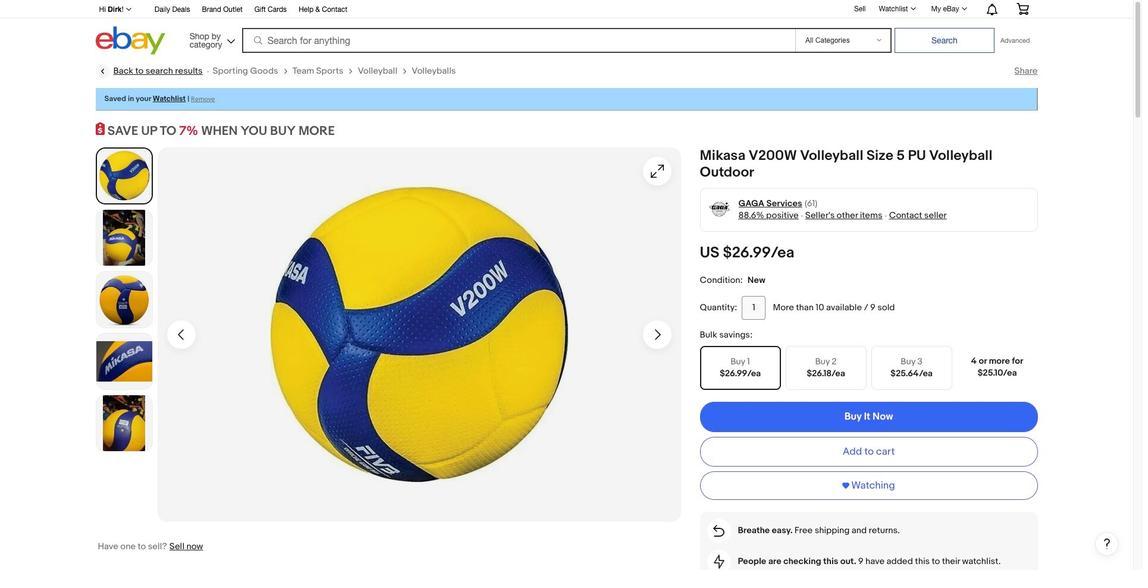 Task type: vqa. For each thing, say whether or not it's contained in the screenshot.
Text Field
yes



Task type: describe. For each thing, give the bounding box(es) containing it.
my ebay image
[[962, 7, 967, 10]]

picture 3 of 5 image
[[96, 272, 152, 328]]

your shopping cart image
[[1016, 3, 1030, 15]]

mikasa v200w volleyball size 5 pu volleyball outdoor - picture 1 of 5 image
[[157, 147, 681, 522]]

Search for anything text field
[[244, 29, 793, 52]]

watchlist image
[[911, 7, 916, 10]]

1 with details__icon image from the top
[[713, 526, 725, 538]]



Task type: locate. For each thing, give the bounding box(es) containing it.
account navigation
[[93, 0, 1038, 18]]

2 with details__icon image from the top
[[714, 555, 724, 570]]

None text field
[[742, 296, 766, 320]]

banner
[[93, 0, 1038, 58]]

picture 4 of 5 image
[[96, 334, 152, 390]]

0 vertical spatial with details__icon image
[[713, 526, 725, 538]]

None submit
[[895, 28, 995, 53]]

1 vertical spatial with details__icon image
[[714, 555, 724, 570]]

picture 5 of 5 image
[[96, 396, 152, 451]]

with details__icon image
[[713, 526, 725, 538], [714, 555, 724, 570]]

help, opens dialogs image
[[1101, 538, 1113, 550]]

picture 1 of 5 image
[[98, 150, 150, 202]]

picture 2 of 5 image
[[96, 210, 152, 266]]



